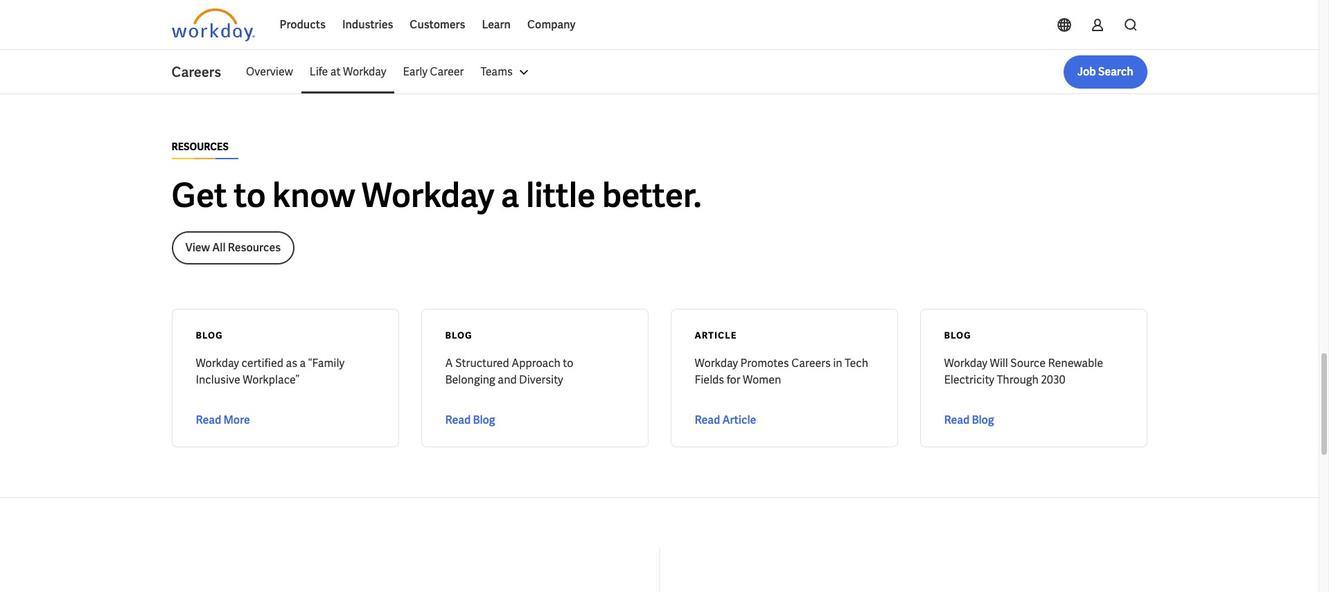 Task type: describe. For each thing, give the bounding box(es) containing it.
read blog for a structured approach to belonging and diversity
[[445, 413, 495, 428]]

workday for workday certified as a "family inclusive workplace"
[[196, 356, 239, 371]]

life at workday
[[310, 64, 386, 79]]

careers link
[[172, 62, 238, 82]]

view all resources link
[[172, 231, 295, 265]]

workplace"
[[243, 373, 299, 387]]

read for workday promotes careers in tech fields for women
[[695, 413, 720, 428]]

industries button
[[334, 8, 402, 42]]

blog down belonging
[[473, 413, 495, 428]]

job
[[1078, 64, 1096, 79]]

know
[[273, 174, 355, 217]]

certified
[[242, 356, 284, 371]]

read blog button for 2030
[[945, 412, 1123, 429]]

all
[[212, 240, 226, 255]]

electricity
[[945, 373, 995, 387]]

structured
[[455, 356, 509, 371]]

blog for workday certified as a "family inclusive workplace"
[[196, 330, 223, 342]]

job search
[[1078, 64, 1134, 79]]

renewable
[[1049, 356, 1104, 371]]

more
[[224, 413, 250, 428]]

to inside 'a structured approach to belonging and diversity'
[[563, 356, 574, 371]]

better.
[[602, 174, 702, 217]]

"family
[[308, 356, 345, 371]]

1 vertical spatial resources
[[228, 240, 281, 255]]

promotes
[[741, 356, 789, 371]]

workday for workday promotes careers in tech fields for women
[[695, 356, 738, 371]]

women
[[743, 373, 782, 387]]

read for workday will source renewable electricity through 2030
[[945, 413, 970, 428]]

in
[[834, 356, 843, 371]]

early
[[403, 64, 428, 79]]

read for workday certified as a "family inclusive workplace"
[[196, 413, 221, 428]]

job search link
[[1064, 55, 1148, 89]]

company button
[[519, 8, 584, 42]]

0 vertical spatial resources
[[172, 141, 229, 153]]

workday inside "link"
[[343, 64, 386, 79]]

blog down the electricity
[[972, 413, 995, 428]]

search
[[1099, 64, 1134, 79]]

teams button
[[472, 55, 541, 89]]

blog for a structured approach to belonging and diversity
[[445, 330, 473, 342]]

get to know workday a little better.
[[172, 174, 702, 217]]

blog for workday will source renewable electricity through 2030
[[945, 330, 972, 342]]

workday for workday will source renewable electricity through 2030
[[945, 356, 988, 371]]

view
[[185, 240, 210, 255]]

life at workday link
[[301, 55, 395, 89]]

workday promotes careers in tech fields for women
[[695, 356, 869, 387]]

read more
[[196, 413, 250, 428]]

overview
[[246, 64, 293, 79]]

0 vertical spatial article
[[695, 330, 737, 342]]

source
[[1011, 356, 1046, 371]]

early career link
[[395, 55, 472, 89]]

teams
[[481, 64, 513, 79]]



Task type: vqa. For each thing, say whether or not it's contained in the screenshot.


Task type: locate. For each thing, give the bounding box(es) containing it.
a left little
[[501, 174, 520, 217]]

as
[[286, 356, 297, 371]]

1 vertical spatial careers
[[792, 356, 831, 371]]

0 vertical spatial a
[[501, 174, 520, 217]]

workday inside 'workday certified as a "family inclusive workplace"'
[[196, 356, 239, 371]]

read blog button down through
[[945, 412, 1123, 429]]

1 horizontal spatial to
[[563, 356, 574, 371]]

through
[[997, 373, 1039, 387]]

read blog button for diversity
[[445, 412, 624, 429]]

approach
[[512, 356, 561, 371]]

read article button
[[695, 412, 874, 429]]

inclusive
[[196, 373, 240, 387]]

to up diversity
[[563, 356, 574, 371]]

life
[[310, 64, 328, 79]]

3 read from the left
[[695, 413, 720, 428]]

learn
[[482, 17, 511, 32]]

for
[[727, 373, 741, 387]]

read blog down the electricity
[[945, 413, 995, 428]]

at
[[331, 64, 341, 79]]

fields
[[695, 373, 725, 387]]

read down fields
[[695, 413, 720, 428]]

read left more
[[196, 413, 221, 428]]

list containing overview
[[238, 55, 1148, 89]]

article down for
[[723, 413, 757, 428]]

2 read blog from the left
[[945, 413, 995, 428]]

1 read from the left
[[196, 413, 221, 428]]

career
[[430, 64, 464, 79]]

go to the homepage image
[[172, 8, 255, 42]]

2030
[[1042, 373, 1066, 387]]

blog up a
[[445, 330, 473, 342]]

4 read from the left
[[945, 413, 970, 428]]

to right get
[[234, 174, 266, 217]]

1 horizontal spatial read blog
[[945, 413, 995, 428]]

careers
[[172, 63, 221, 81], [792, 356, 831, 371]]

1 read blog button from the left
[[445, 412, 624, 429]]

1 vertical spatial to
[[563, 356, 574, 371]]

0 horizontal spatial careers
[[172, 63, 221, 81]]

0 vertical spatial careers
[[172, 63, 221, 81]]

1 horizontal spatial careers
[[792, 356, 831, 371]]

read blog down belonging
[[445, 413, 495, 428]]

will
[[990, 356, 1009, 371]]

0 horizontal spatial read blog button
[[445, 412, 624, 429]]

0 horizontal spatial read blog
[[445, 413, 495, 428]]

list
[[238, 55, 1148, 89]]

customers
[[410, 17, 465, 32]]

blog
[[196, 330, 223, 342], [445, 330, 473, 342], [945, 330, 972, 342], [473, 413, 495, 428], [972, 413, 995, 428]]

resources right all
[[228, 240, 281, 255]]

to
[[234, 174, 266, 217], [563, 356, 574, 371]]

products
[[280, 17, 326, 32]]

learn button
[[474, 8, 519, 42]]

read inside read more button
[[196, 413, 221, 428]]

workday will source renewable electricity through 2030
[[945, 356, 1104, 387]]

get
[[172, 174, 227, 217]]

read inside read article button
[[695, 413, 720, 428]]

read blog
[[445, 413, 495, 428], [945, 413, 995, 428]]

little
[[526, 174, 596, 217]]

article inside button
[[723, 413, 757, 428]]

read down belonging
[[445, 413, 471, 428]]

0 horizontal spatial to
[[234, 174, 266, 217]]

careers inside workday promotes careers in tech fields for women
[[792, 356, 831, 371]]

overview link
[[238, 55, 301, 89]]

belonging
[[445, 373, 496, 387]]

industries
[[342, 17, 393, 32]]

a structured approach to belonging and diversity
[[445, 356, 574, 387]]

resources up get
[[172, 141, 229, 153]]

blog up the inclusive
[[196, 330, 223, 342]]

read down the electricity
[[945, 413, 970, 428]]

article up fields
[[695, 330, 737, 342]]

early career
[[403, 64, 464, 79]]

read article
[[695, 413, 757, 428]]

2 read from the left
[[445, 413, 471, 428]]

1 horizontal spatial read blog button
[[945, 412, 1123, 429]]

menu containing overview
[[238, 55, 541, 89]]

and
[[498, 373, 517, 387]]

view all resources
[[185, 240, 281, 255]]

careers down "go to the homepage" image
[[172, 63, 221, 81]]

read
[[196, 413, 221, 428], [445, 413, 471, 428], [695, 413, 720, 428], [945, 413, 970, 428]]

workday inside workday will source renewable electricity through 2030
[[945, 356, 988, 371]]

2 read blog button from the left
[[945, 412, 1123, 429]]

diversity
[[519, 373, 564, 387]]

0 horizontal spatial a
[[300, 356, 306, 371]]

a right as
[[300, 356, 306, 371]]

1 vertical spatial article
[[723, 413, 757, 428]]

menu
[[238, 55, 541, 89]]

blog up the electricity
[[945, 330, 972, 342]]

resources
[[172, 141, 229, 153], [228, 240, 281, 255]]

1 vertical spatial a
[[300, 356, 306, 371]]

workday certified as a "family inclusive workplace"
[[196, 356, 345, 387]]

a
[[445, 356, 453, 371]]

read blog button
[[445, 412, 624, 429], [945, 412, 1123, 429]]

workday inside workday promotes careers in tech fields for women
[[695, 356, 738, 371]]

workday
[[343, 64, 386, 79], [362, 174, 495, 217], [196, 356, 239, 371], [695, 356, 738, 371], [945, 356, 988, 371]]

1 read blog from the left
[[445, 413, 495, 428]]

tech
[[845, 356, 869, 371]]

1 horizontal spatial a
[[501, 174, 520, 217]]

company
[[528, 17, 576, 32]]

0 vertical spatial to
[[234, 174, 266, 217]]

article
[[695, 330, 737, 342], [723, 413, 757, 428]]

customers button
[[402, 8, 474, 42]]

products button
[[271, 8, 334, 42]]

a
[[501, 174, 520, 217], [300, 356, 306, 371]]

read more button
[[196, 412, 375, 429]]

read blog for workday will source renewable electricity through 2030
[[945, 413, 995, 428]]

careers left in
[[792, 356, 831, 371]]

read for a structured approach to belonging and diversity
[[445, 413, 471, 428]]

read blog button down diversity
[[445, 412, 624, 429]]

a inside 'workday certified as a "family inclusive workplace"'
[[300, 356, 306, 371]]



